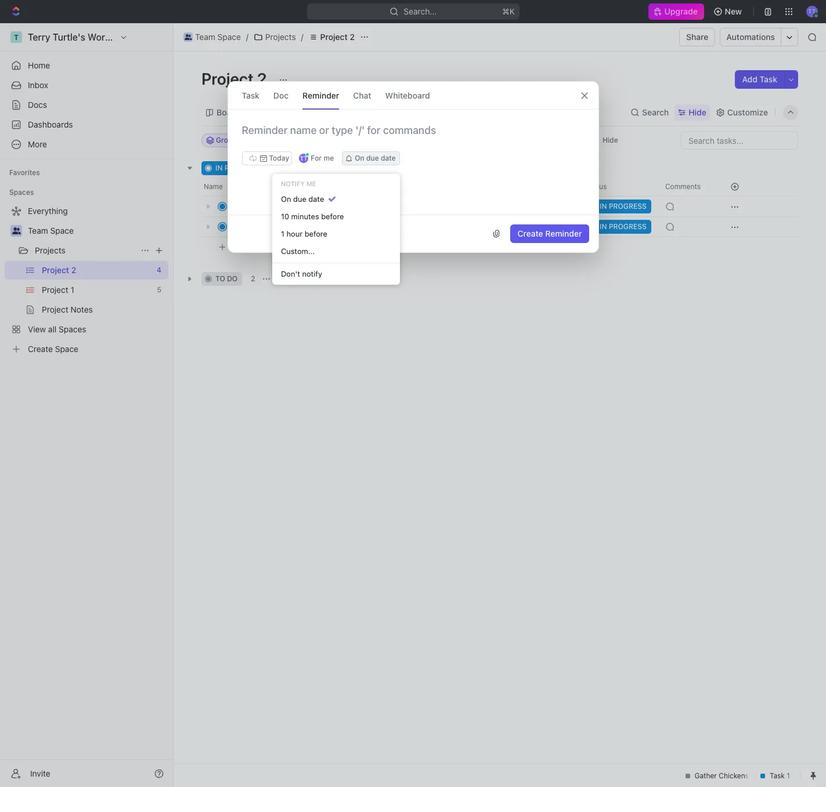 Task type: describe. For each thing, give the bounding box(es) containing it.
0 horizontal spatial date
[[309, 194, 324, 204]]

1 horizontal spatial team
[[195, 32, 215, 42]]

search
[[642, 107, 669, 117]]

home link
[[5, 56, 168, 75]]

notify
[[302, 269, 322, 279]]

automations button
[[721, 28, 781, 46]]

notify me
[[281, 180, 316, 188]]

do
[[227, 275, 238, 283]]

reminder inside button
[[545, 229, 582, 239]]

dashboards
[[28, 120, 73, 129]]

upgrade link
[[649, 3, 704, 20]]

due inside on due date dropdown button
[[366, 154, 379, 163]]

calendar
[[296, 107, 331, 117]]

task up 1 link
[[327, 164, 343, 172]]

task left hour
[[234, 222, 252, 232]]

table link
[[350, 104, 373, 120]]

chat
[[353, 90, 371, 100]]

customize button
[[712, 104, 772, 120]]

share button
[[679, 28, 716, 46]]

hide button
[[675, 104, 710, 120]]

Reminder na﻿me or type '/' for commands text field
[[228, 124, 598, 152]]

dashboards link
[[5, 116, 168, 134]]

team inside tree
[[28, 226, 48, 236]]

automations
[[727, 32, 775, 42]]

reminder button
[[303, 82, 339, 109]]

10
[[281, 212, 289, 221]]

sidebar navigation
[[0, 23, 174, 788]]

2 / from the left
[[301, 32, 304, 42]]

0 vertical spatial project
[[320, 32, 348, 42]]

to do
[[215, 275, 238, 283]]

hide button
[[598, 134, 623, 147]]

1 vertical spatial on
[[281, 194, 291, 204]]

home
[[28, 60, 50, 70]]

projects inside tree
[[35, 246, 65, 255]]

on due date inside dropdown button
[[355, 154, 396, 163]]

new button
[[709, 2, 749, 21]]

0 horizontal spatial project 2
[[201, 69, 270, 88]]

projects link inside tree
[[35, 242, 136, 260]]

1 hour before
[[281, 229, 327, 238]]

2 vertical spatial add task button
[[229, 240, 273, 254]]

list link
[[258, 104, 275, 120]]

team space inside tree
[[28, 226, 74, 236]]

whiteboard
[[385, 90, 430, 100]]

to
[[215, 275, 225, 283]]

⌘k
[[502, 6, 515, 16]]

search...
[[404, 6, 437, 16]]

inbox link
[[5, 76, 168, 95]]

0 vertical spatial 1 button
[[260, 201, 276, 213]]

1 horizontal spatial space
[[218, 32, 241, 42]]

dialog containing task
[[227, 81, 599, 253]]

1 horizontal spatial projects
[[265, 32, 296, 42]]

task down task 2 on the left of page
[[251, 242, 268, 252]]

new
[[725, 6, 742, 16]]

0 horizontal spatial team space link
[[28, 222, 166, 240]]

user group image
[[12, 228, 21, 235]]

10 minutes before
[[281, 212, 344, 221]]

tree inside sidebar "navigation"
[[5, 202, 168, 359]]

gantt
[[394, 107, 416, 117]]

1 horizontal spatial projects link
[[251, 30, 299, 44]]

date inside dropdown button
[[381, 154, 396, 163]]

whiteboard button
[[385, 82, 430, 109]]

in progress
[[215, 164, 262, 172]]



Task type: vqa. For each thing, say whether or not it's contained in the screenshot.
right date
yes



Task type: locate. For each thing, give the bounding box(es) containing it.
1 button
[[260, 201, 276, 213], [261, 221, 277, 233]]

1 horizontal spatial date
[[381, 154, 396, 163]]

2 vertical spatial add task
[[234, 242, 268, 252]]

before for 1 hour before
[[305, 229, 327, 238]]

project 2
[[320, 32, 355, 42], [201, 69, 270, 88]]

Search tasks... text field
[[682, 132, 798, 149]]

upgrade
[[665, 6, 698, 16]]

spaces
[[9, 188, 34, 197]]

due down "reminder na﻿me or type '/' for commands" text field
[[366, 154, 379, 163]]

team right user group icon
[[28, 226, 48, 236]]

task 2
[[234, 222, 259, 232]]

date down me
[[309, 194, 324, 204]]

1 horizontal spatial add task button
[[298, 161, 347, 175]]

1 horizontal spatial on due date
[[355, 154, 396, 163]]

favorites
[[9, 168, 40, 177]]

docs link
[[5, 96, 168, 114]]

0 vertical spatial team space
[[195, 32, 241, 42]]

create reminder
[[518, 229, 582, 239]]

1 horizontal spatial /
[[301, 32, 304, 42]]

1 vertical spatial project 2
[[201, 69, 270, 88]]

1
[[271, 202, 274, 211], [272, 222, 275, 231], [281, 229, 284, 238]]

space
[[218, 32, 241, 42], [50, 226, 74, 236]]

add task up me
[[312, 164, 343, 172]]

1 horizontal spatial team space
[[195, 32, 241, 42]]

user group image
[[184, 34, 192, 40]]

0 horizontal spatial space
[[50, 226, 74, 236]]

1 horizontal spatial add task
[[312, 164, 343, 172]]

1 vertical spatial projects
[[35, 246, 65, 255]]

before down "10 minutes before" at the left top
[[305, 229, 327, 238]]

1 vertical spatial add task button
[[298, 161, 347, 175]]

add up customize
[[742, 74, 758, 84]]

board link
[[214, 104, 239, 120]]

1 vertical spatial 1 button
[[261, 221, 277, 233]]

project
[[320, 32, 348, 42], [201, 69, 254, 88]]

1 vertical spatial projects link
[[35, 242, 136, 260]]

1 vertical spatial space
[[50, 226, 74, 236]]

add task down task 2 on the left of page
[[234, 242, 268, 252]]

1 horizontal spatial add
[[312, 164, 325, 172]]

task button
[[242, 82, 259, 109]]

task inside dialog
[[242, 90, 259, 100]]

1 horizontal spatial project
[[320, 32, 348, 42]]

team space
[[195, 32, 241, 42], [28, 226, 74, 236]]

0 vertical spatial due
[[366, 154, 379, 163]]

custom...
[[281, 246, 315, 256]]

before for 10 minutes before
[[321, 212, 344, 221]]

0 vertical spatial hide
[[689, 107, 707, 117]]

1 vertical spatial team space link
[[28, 222, 166, 240]]

projects link
[[251, 30, 299, 44], [35, 242, 136, 260]]

task
[[760, 74, 777, 84], [242, 90, 259, 100], [327, 164, 343, 172], [234, 222, 252, 232], [251, 242, 268, 252]]

before right minutes
[[321, 212, 344, 221]]

1 vertical spatial project
[[201, 69, 254, 88]]

team space link
[[181, 30, 244, 44], [28, 222, 166, 240]]

create reminder button
[[511, 225, 589, 243]]

in
[[215, 164, 223, 172]]

hide inside button
[[603, 136, 618, 145]]

0 vertical spatial team space link
[[181, 30, 244, 44]]

0 vertical spatial add task
[[742, 74, 777, 84]]

on down notify
[[281, 194, 291, 204]]

projects
[[265, 32, 296, 42], [35, 246, 65, 255]]

date down "reminder na﻿me or type '/' for commands" text field
[[381, 154, 396, 163]]

1 button left 10
[[260, 201, 276, 213]]

add up me
[[312, 164, 325, 172]]

favorites button
[[5, 166, 45, 180]]

0 vertical spatial projects
[[265, 32, 296, 42]]

space right user group image
[[218, 32, 241, 42]]

0 horizontal spatial add task
[[234, 242, 268, 252]]

chat button
[[353, 82, 371, 109]]

search button
[[627, 104, 672, 120]]

0 vertical spatial before
[[321, 212, 344, 221]]

1 vertical spatial date
[[309, 194, 324, 204]]

1 horizontal spatial reminder
[[545, 229, 582, 239]]

0 vertical spatial reminder
[[303, 90, 339, 100]]

1 vertical spatial before
[[305, 229, 327, 238]]

add task button up customize
[[735, 70, 784, 89]]

task up the list link
[[242, 90, 259, 100]]

1 vertical spatial on due date
[[281, 194, 324, 204]]

0 horizontal spatial on
[[281, 194, 291, 204]]

on due date down "reminder na﻿me or type '/' for commands" text field
[[355, 154, 396, 163]]

before
[[321, 212, 344, 221], [305, 229, 327, 238]]

1 vertical spatial team space
[[28, 226, 74, 236]]

0 horizontal spatial hide
[[603, 136, 618, 145]]

date
[[381, 154, 396, 163], [309, 194, 324, 204]]

progress
[[225, 164, 262, 172]]

minutes
[[291, 212, 319, 221]]

reminder up calendar
[[303, 90, 339, 100]]

task up customize
[[760, 74, 777, 84]]

docs
[[28, 100, 47, 110]]

customize
[[727, 107, 768, 117]]

hide
[[689, 107, 707, 117], [603, 136, 618, 145]]

0 vertical spatial on
[[355, 154, 364, 163]]

share
[[686, 32, 709, 42]]

0 horizontal spatial /
[[246, 32, 248, 42]]

0 horizontal spatial add task button
[[229, 240, 273, 254]]

due down notify me on the top of the page
[[293, 194, 306, 204]]

tree
[[5, 202, 168, 359]]

0 vertical spatial team
[[195, 32, 215, 42]]

0 horizontal spatial projects
[[35, 246, 65, 255]]

add
[[742, 74, 758, 84], [312, 164, 325, 172], [234, 242, 249, 252]]

1 vertical spatial add task
[[312, 164, 343, 172]]

1 link
[[231, 198, 402, 215]]

0 horizontal spatial add
[[234, 242, 249, 252]]

add task up customize
[[742, 74, 777, 84]]

0 vertical spatial space
[[218, 32, 241, 42]]

2 horizontal spatial add task
[[742, 74, 777, 84]]

0 horizontal spatial due
[[293, 194, 306, 204]]

invite
[[30, 769, 50, 779]]

project 2 link
[[306, 30, 358, 44]]

1 horizontal spatial due
[[366, 154, 379, 163]]

on due date
[[355, 154, 396, 163], [281, 194, 324, 204]]

add task button up me
[[298, 161, 347, 175]]

on due date button
[[342, 152, 400, 165]]

0 horizontal spatial team space
[[28, 226, 74, 236]]

add down task 2 on the left of page
[[234, 242, 249, 252]]

hour
[[287, 229, 303, 238]]

1 vertical spatial reminder
[[545, 229, 582, 239]]

add task button
[[735, 70, 784, 89], [298, 161, 347, 175], [229, 240, 273, 254]]

0 vertical spatial projects link
[[251, 30, 299, 44]]

1 horizontal spatial team space link
[[181, 30, 244, 44]]

2
[[350, 32, 355, 42], [257, 69, 267, 88], [276, 164, 280, 172], [254, 222, 259, 232], [251, 275, 255, 283]]

doc button
[[273, 82, 289, 109]]

team right user group image
[[195, 32, 215, 42]]

1 vertical spatial add
[[312, 164, 325, 172]]

0 vertical spatial project 2
[[320, 32, 355, 42]]

hide inside dropdown button
[[689, 107, 707, 117]]

calendar link
[[294, 104, 331, 120]]

doc
[[273, 90, 289, 100]]

0 vertical spatial on due date
[[355, 154, 396, 163]]

on due date down notify me on the top of the page
[[281, 194, 324, 204]]

team
[[195, 32, 215, 42], [28, 226, 48, 236]]

1 horizontal spatial project 2
[[320, 32, 355, 42]]

0 horizontal spatial reminder
[[303, 90, 339, 100]]

on down table link
[[355, 154, 364, 163]]

table
[[352, 107, 373, 117]]

notify
[[281, 180, 305, 188]]

reminder
[[303, 90, 339, 100], [545, 229, 582, 239]]

reminder right 'create'
[[545, 229, 582, 239]]

board
[[217, 107, 239, 117]]

1 vertical spatial due
[[293, 194, 306, 204]]

2 vertical spatial add
[[234, 242, 249, 252]]

2 horizontal spatial add task button
[[735, 70, 784, 89]]

dialog
[[227, 81, 599, 253]]

2 horizontal spatial add
[[742, 74, 758, 84]]

don't
[[281, 269, 300, 279]]

on inside dropdown button
[[355, 154, 364, 163]]

team space right user group icon
[[28, 226, 74, 236]]

0 horizontal spatial on due date
[[281, 194, 324, 204]]

add task
[[742, 74, 777, 84], [312, 164, 343, 172], [234, 242, 268, 252]]

1 horizontal spatial hide
[[689, 107, 707, 117]]

0 horizontal spatial project
[[201, 69, 254, 88]]

gantt link
[[392, 104, 416, 120]]

1 horizontal spatial on
[[355, 154, 364, 163]]

0 vertical spatial date
[[381, 154, 396, 163]]

create
[[518, 229, 543, 239]]

1 / from the left
[[246, 32, 248, 42]]

0 horizontal spatial projects link
[[35, 242, 136, 260]]

don't notify
[[281, 269, 322, 279]]

space inside tree
[[50, 226, 74, 236]]

0 vertical spatial add
[[742, 74, 758, 84]]

1 button right task 2 on the left of page
[[261, 221, 277, 233]]

/
[[246, 32, 248, 42], [301, 32, 304, 42]]

0 vertical spatial add task button
[[735, 70, 784, 89]]

inbox
[[28, 80, 48, 90]]

1 vertical spatial hide
[[603, 136, 618, 145]]

due
[[366, 154, 379, 163], [293, 194, 306, 204]]

on
[[355, 154, 364, 163], [281, 194, 291, 204]]

0 horizontal spatial team
[[28, 226, 48, 236]]

add task button down task 2 on the left of page
[[229, 240, 273, 254]]

space right user group icon
[[50, 226, 74, 236]]

1 vertical spatial team
[[28, 226, 48, 236]]

team space right user group image
[[195, 32, 241, 42]]

tree containing team space
[[5, 202, 168, 359]]

list
[[261, 107, 275, 117]]

me
[[307, 180, 316, 188]]



